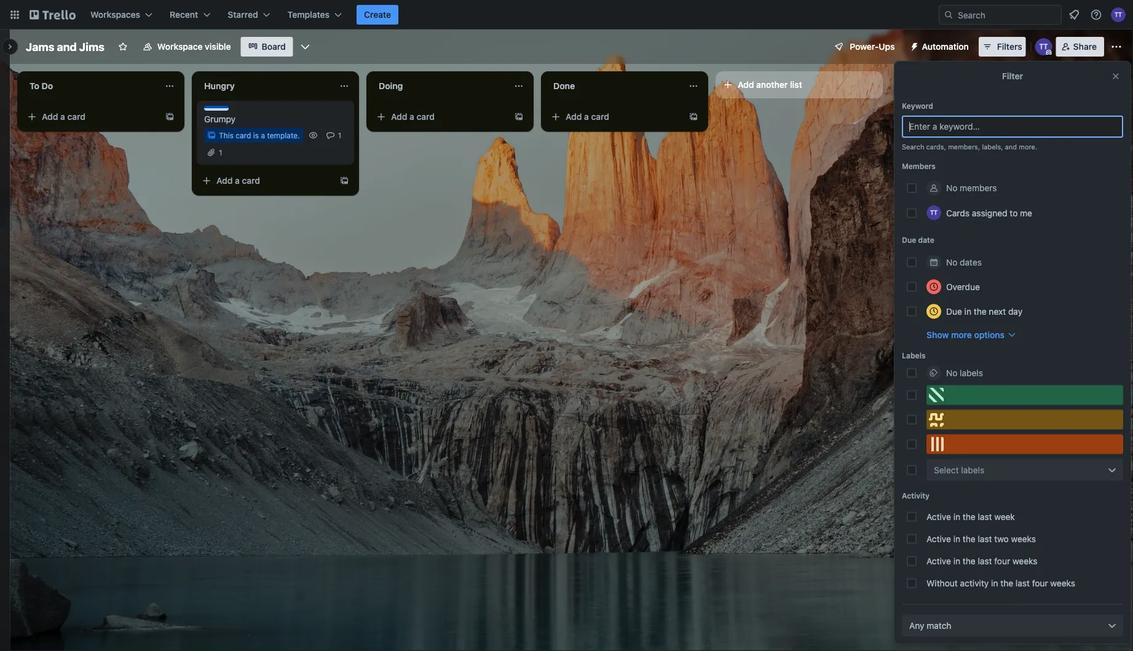 Task type: locate. For each thing, give the bounding box(es) containing it.
Search field
[[954, 6, 1062, 24]]

due left date
[[902, 236, 917, 245]]

no
[[947, 183, 958, 193], [947, 257, 958, 267], [947, 368, 958, 378]]

3 active from the top
[[927, 556, 952, 566]]

a down to do text field
[[60, 112, 65, 122]]

0 horizontal spatial due
[[902, 236, 917, 245]]

2 horizontal spatial create from template… image
[[514, 112, 524, 122]]

0 horizontal spatial and
[[57, 40, 77, 53]]

add a card button down done text field
[[546, 107, 684, 127]]

add another list
[[738, 80, 803, 90]]

no left dates at the top right of the page
[[947, 257, 958, 267]]

add another list button
[[716, 71, 883, 98]]

and left jims
[[57, 40, 77, 53]]

without
[[927, 578, 958, 588]]

card down is
[[242, 176, 260, 186]]

templates button
[[280, 5, 349, 25]]

select labels
[[934, 465, 985, 475]]

filters button
[[979, 37, 1027, 57]]

jams
[[26, 40, 54, 53]]

1 vertical spatial weeks
[[1013, 556, 1038, 566]]

this
[[219, 131, 234, 140]]

add down this
[[217, 176, 233, 186]]

1 vertical spatial due
[[947, 306, 963, 316]]

card
[[67, 112, 86, 122], [417, 112, 435, 122], [592, 112, 610, 122], [236, 131, 251, 140], [242, 176, 260, 186]]

last down active in the last two weeks
[[978, 556, 993, 566]]

share
[[1074, 42, 1097, 52]]

labels down show more options button
[[960, 368, 984, 378]]

add a card down doing
[[391, 112, 435, 122]]

1 horizontal spatial four
[[1033, 578, 1049, 588]]

add a card button down this card is a template.
[[197, 171, 335, 191]]

labels
[[960, 368, 984, 378], [962, 465, 985, 475]]

keyword
[[902, 102, 934, 110]]

add down doing
[[391, 112, 408, 122]]

workspaces button
[[83, 5, 160, 25]]

ups
[[879, 42, 895, 52]]

add a card
[[42, 112, 86, 122], [391, 112, 435, 122], [566, 112, 610, 122], [217, 176, 260, 186]]

four
[[995, 556, 1011, 566], [1033, 578, 1049, 588]]

add a card button down to do text field
[[22, 107, 160, 127]]

active for active in the last four weeks
[[927, 556, 952, 566]]

color: yellow, title: none element
[[927, 410, 1124, 430]]

the for day
[[974, 306, 987, 316]]

add a card down this
[[217, 176, 260, 186]]

add inside button
[[738, 80, 754, 90]]

a right is
[[261, 131, 265, 140]]

active down the active in the last week
[[927, 534, 952, 544]]

in for active in the last four weeks
[[954, 556, 961, 566]]

1 vertical spatial labels
[[962, 465, 985, 475]]

0 vertical spatial no
[[947, 183, 958, 193]]

1
[[338, 131, 342, 140], [219, 148, 222, 157]]

0 vertical spatial active
[[927, 512, 952, 522]]

0 vertical spatial four
[[995, 556, 1011, 566]]

last for four
[[978, 556, 993, 566]]

2 vertical spatial active
[[927, 556, 952, 566]]

filter
[[1003, 71, 1024, 81]]

a down done text field
[[584, 112, 589, 122]]

members
[[902, 162, 936, 170]]

due up more
[[947, 306, 963, 316]]

add a card button
[[22, 107, 160, 127], [372, 107, 509, 127], [546, 107, 684, 127], [197, 171, 335, 191]]

no up cards
[[947, 183, 958, 193]]

in down the active in the last week
[[954, 534, 961, 544]]

active in the last two weeks
[[927, 534, 1037, 544]]

create from template… image
[[165, 112, 175, 122], [514, 112, 524, 122], [340, 176, 349, 186]]

and left more. on the top
[[1006, 143, 1018, 151]]

last left two at the bottom of page
[[978, 534, 993, 544]]

due date
[[902, 236, 935, 245]]

2 vertical spatial no
[[947, 368, 958, 378]]

last left week
[[978, 512, 993, 522]]

last for week
[[978, 512, 993, 522]]

in up active in the last two weeks
[[954, 512, 961, 522]]

1 active from the top
[[927, 512, 952, 522]]

no members
[[947, 183, 998, 193]]

labels right select
[[962, 465, 985, 475]]

in for due in the next day
[[965, 306, 972, 316]]

in
[[965, 306, 972, 316], [954, 512, 961, 522], [954, 534, 961, 544], [954, 556, 961, 566], [992, 578, 999, 588]]

1 vertical spatial active
[[927, 534, 952, 544]]

labels for no labels
[[960, 368, 984, 378]]

add down do
[[42, 112, 58, 122]]

search image
[[944, 10, 954, 20]]

card down doing text field
[[417, 112, 435, 122]]

the down the active in the last week
[[963, 534, 976, 544]]

last
[[978, 512, 993, 522], [978, 534, 993, 544], [978, 556, 993, 566], [1016, 578, 1030, 588]]

create from template… image for hungry
[[340, 176, 349, 186]]

date
[[919, 236, 935, 245]]

another
[[757, 80, 788, 90]]

a for hungry
[[235, 176, 240, 186]]

do
[[42, 81, 53, 91]]

open information menu image
[[1091, 9, 1103, 21]]

0 notifications image
[[1067, 7, 1082, 22]]

1 no from the top
[[947, 183, 958, 193]]

in up without
[[954, 556, 961, 566]]

active
[[927, 512, 952, 522], [927, 534, 952, 544], [927, 556, 952, 566]]

terry turtle (terryturtle) image right open information menu image
[[1112, 7, 1126, 22]]

show
[[927, 330, 949, 340]]

card for to do
[[67, 112, 86, 122]]

add left another
[[738, 80, 754, 90]]

a down doing text field
[[410, 112, 415, 122]]

starred
[[228, 10, 258, 20]]

terry turtle (terryturtle) image left cards
[[927, 205, 942, 220]]

1 down this
[[219, 148, 222, 157]]

card down to do text field
[[67, 112, 86, 122]]

0 vertical spatial labels
[[960, 368, 984, 378]]

workspaces
[[90, 10, 140, 20]]

a
[[60, 112, 65, 122], [410, 112, 415, 122], [584, 112, 589, 122], [261, 131, 265, 140], [235, 176, 240, 186]]

1 vertical spatial four
[[1033, 578, 1049, 588]]

3 no from the top
[[947, 368, 958, 378]]

1 vertical spatial terry turtle (terryturtle) image
[[927, 205, 942, 220]]

this member is an admin of this board. image
[[1047, 50, 1052, 55]]

two
[[995, 534, 1009, 544]]

no labels
[[947, 368, 984, 378]]

create from template… image for doing
[[514, 112, 524, 122]]

star or unstar board image
[[118, 42, 128, 52]]

1 vertical spatial and
[[1006, 143, 1018, 151]]

active down activity
[[927, 512, 952, 522]]

doing
[[379, 81, 403, 91]]

in up show more options
[[965, 306, 972, 316]]

1 vertical spatial 1
[[219, 148, 222, 157]]

no for no labels
[[947, 368, 958, 378]]

without activity in the last four weeks
[[927, 578, 1076, 588]]

add for to do
[[42, 112, 58, 122]]

the up active in the last two weeks
[[963, 512, 976, 522]]

add for hungry
[[217, 176, 233, 186]]

2 no from the top
[[947, 257, 958, 267]]

jims
[[79, 40, 105, 53]]

0 vertical spatial terry turtle (terryturtle) image
[[1112, 7, 1126, 22]]

the for two
[[963, 534, 976, 544]]

templates
[[288, 10, 330, 20]]

in for active in the last week
[[954, 512, 961, 522]]

add a card button down doing text field
[[372, 107, 509, 127]]

the for four
[[963, 556, 976, 566]]

labels for select labels
[[962, 465, 985, 475]]

board link
[[241, 37, 293, 57]]

overdue
[[947, 282, 981, 292]]

To Do text field
[[22, 76, 157, 96]]

add down done at the top of the page
[[566, 112, 582, 122]]

0 vertical spatial and
[[57, 40, 77, 53]]

no for no dates
[[947, 257, 958, 267]]

the left "next"
[[974, 306, 987, 316]]

the up activity
[[963, 556, 976, 566]]

card for done
[[592, 112, 610, 122]]

0 horizontal spatial four
[[995, 556, 1011, 566]]

activity
[[902, 492, 930, 500]]

terry turtle (terryturtle) image
[[1112, 7, 1126, 22], [927, 205, 942, 220]]

back to home image
[[30, 5, 76, 25]]

grumpy
[[204, 114, 236, 124]]

2 vertical spatial weeks
[[1051, 578, 1076, 588]]

a down this card is a template.
[[235, 176, 240, 186]]

show more options
[[927, 330, 1005, 340]]

the
[[974, 306, 987, 316], [963, 512, 976, 522], [963, 534, 976, 544], [963, 556, 976, 566], [1001, 578, 1014, 588]]

add a card down done at the top of the page
[[566, 112, 610, 122]]

1 right template.
[[338, 131, 342, 140]]

add a card for to do
[[42, 112, 86, 122]]

create from template… image
[[689, 112, 699, 122]]

active up without
[[927, 556, 952, 566]]

card down done text field
[[592, 112, 610, 122]]

last down active in the last four weeks
[[1016, 578, 1030, 588]]

grumpy link
[[204, 113, 347, 125]]

1 horizontal spatial create from template… image
[[340, 176, 349, 186]]

1 horizontal spatial due
[[947, 306, 963, 316]]

automation button
[[905, 37, 977, 57]]

0 vertical spatial 1
[[338, 131, 342, 140]]

customize views image
[[299, 41, 312, 53]]

0 vertical spatial weeks
[[1012, 534, 1037, 544]]

due for due date
[[902, 236, 917, 245]]

create button
[[357, 5, 399, 25]]

more.
[[1019, 143, 1038, 151]]

no down more
[[947, 368, 958, 378]]

0 vertical spatial due
[[902, 236, 917, 245]]

0 horizontal spatial create from template… image
[[165, 112, 175, 122]]

1 vertical spatial no
[[947, 257, 958, 267]]

due
[[902, 236, 917, 245], [947, 306, 963, 316]]

add a card down do
[[42, 112, 86, 122]]

weeks
[[1012, 534, 1037, 544], [1013, 556, 1038, 566], [1051, 578, 1076, 588]]

workspace visible
[[157, 42, 231, 52]]

last for two
[[978, 534, 993, 544]]

more
[[952, 330, 972, 340]]

and
[[57, 40, 77, 53], [1006, 143, 1018, 151]]

add
[[738, 80, 754, 90], [42, 112, 58, 122], [391, 112, 408, 122], [566, 112, 582, 122], [217, 176, 233, 186]]

card for doing
[[417, 112, 435, 122]]

2 active from the top
[[927, 534, 952, 544]]

color: blue, title: none image
[[204, 106, 229, 111]]



Task type: describe. For each thing, give the bounding box(es) containing it.
create from template… image for to do
[[165, 112, 175, 122]]

filters
[[998, 42, 1023, 52]]

active in the last four weeks
[[927, 556, 1038, 566]]

card left is
[[236, 131, 251, 140]]

0 horizontal spatial terry turtle (terryturtle) image
[[927, 205, 942, 220]]

Enter a keyword… text field
[[902, 116, 1124, 138]]

match
[[927, 621, 952, 631]]

week
[[995, 512, 1016, 522]]

show more options button
[[927, 329, 1017, 341]]

day
[[1009, 306, 1023, 316]]

to
[[30, 81, 39, 91]]

options
[[975, 330, 1005, 340]]

cards
[[947, 208, 970, 218]]

visible
[[205, 42, 231, 52]]

labels,
[[983, 143, 1004, 151]]

in for active in the last two weeks
[[954, 534, 961, 544]]

a for done
[[584, 112, 589, 122]]

a for to do
[[60, 112, 65, 122]]

Hungry text field
[[197, 76, 332, 96]]

terry turtle (terryturtle) image
[[1036, 38, 1053, 55]]

a for doing
[[410, 112, 415, 122]]

is
[[253, 131, 259, 140]]

cards,
[[927, 143, 947, 151]]

card for hungry
[[242, 176, 260, 186]]

workspace visible button
[[135, 37, 238, 57]]

add a card button for done
[[546, 107, 684, 127]]

dates
[[960, 257, 982, 267]]

any
[[910, 621, 925, 631]]

weeks for active in the last four weeks
[[1013, 556, 1038, 566]]

assigned
[[972, 208, 1008, 218]]

primary element
[[0, 0, 1134, 30]]

board
[[262, 42, 286, 52]]

1 horizontal spatial 1
[[338, 131, 342, 140]]

no dates
[[947, 257, 982, 267]]

active in the last week
[[927, 512, 1016, 522]]

workspace
[[157, 42, 203, 52]]

labels
[[902, 352, 926, 360]]

add for done
[[566, 112, 582, 122]]

this card is a template.
[[219, 131, 300, 140]]

color: green, title: none element
[[927, 385, 1124, 405]]

add for doing
[[391, 112, 408, 122]]

search cards, members, labels, and more.
[[902, 143, 1038, 151]]

add a card for done
[[566, 112, 610, 122]]

recent
[[170, 10, 198, 20]]

add a card button for to do
[[22, 107, 160, 127]]

activity
[[961, 578, 989, 588]]

active for active in the last week
[[927, 512, 952, 522]]

0 horizontal spatial 1
[[219, 148, 222, 157]]

starred button
[[220, 5, 278, 25]]

due in the next day
[[947, 306, 1023, 316]]

jams and jims
[[26, 40, 105, 53]]

add a card for doing
[[391, 112, 435, 122]]

me
[[1021, 208, 1033, 218]]

weeks for active in the last two weeks
[[1012, 534, 1037, 544]]

list
[[790, 80, 803, 90]]

1 horizontal spatial and
[[1006, 143, 1018, 151]]

add a card button for doing
[[372, 107, 509, 127]]

search
[[902, 143, 925, 151]]

sm image
[[905, 37, 922, 54]]

next
[[989, 306, 1007, 316]]

members,
[[949, 143, 981, 151]]

hungry
[[204, 81, 235, 91]]

recent button
[[162, 5, 218, 25]]

to do
[[30, 81, 53, 91]]

select
[[934, 465, 959, 475]]

to
[[1010, 208, 1018, 218]]

power-ups
[[850, 42, 895, 52]]

in right activity
[[992, 578, 999, 588]]

power-ups button
[[826, 37, 903, 57]]

done
[[554, 81, 575, 91]]

share button
[[1057, 37, 1105, 57]]

create
[[364, 10, 391, 20]]

show menu image
[[1111, 41, 1123, 53]]

no for no members
[[947, 183, 958, 193]]

members
[[960, 183, 998, 193]]

active for active in the last two weeks
[[927, 534, 952, 544]]

due for due in the next day
[[947, 306, 963, 316]]

add a card for hungry
[[217, 176, 260, 186]]

switch to… image
[[9, 9, 21, 21]]

add a card button for hungry
[[197, 171, 335, 191]]

1 horizontal spatial terry turtle (terryturtle) image
[[1112, 7, 1126, 22]]

close popover image
[[1112, 71, 1121, 81]]

Done text field
[[546, 76, 682, 96]]

color: orange, title: none element
[[927, 435, 1124, 454]]

the right activity
[[1001, 578, 1014, 588]]

Board name text field
[[20, 37, 111, 57]]

power-
[[850, 42, 879, 52]]

the for week
[[963, 512, 976, 522]]

Doing text field
[[372, 76, 507, 96]]

any match
[[910, 621, 952, 631]]

automation
[[922, 42, 969, 52]]

cards assigned to me
[[947, 208, 1033, 218]]

and inside board name text field
[[57, 40, 77, 53]]

template.
[[267, 131, 300, 140]]



Task type: vqa. For each thing, say whether or not it's contained in the screenshot.
Add another list button
yes



